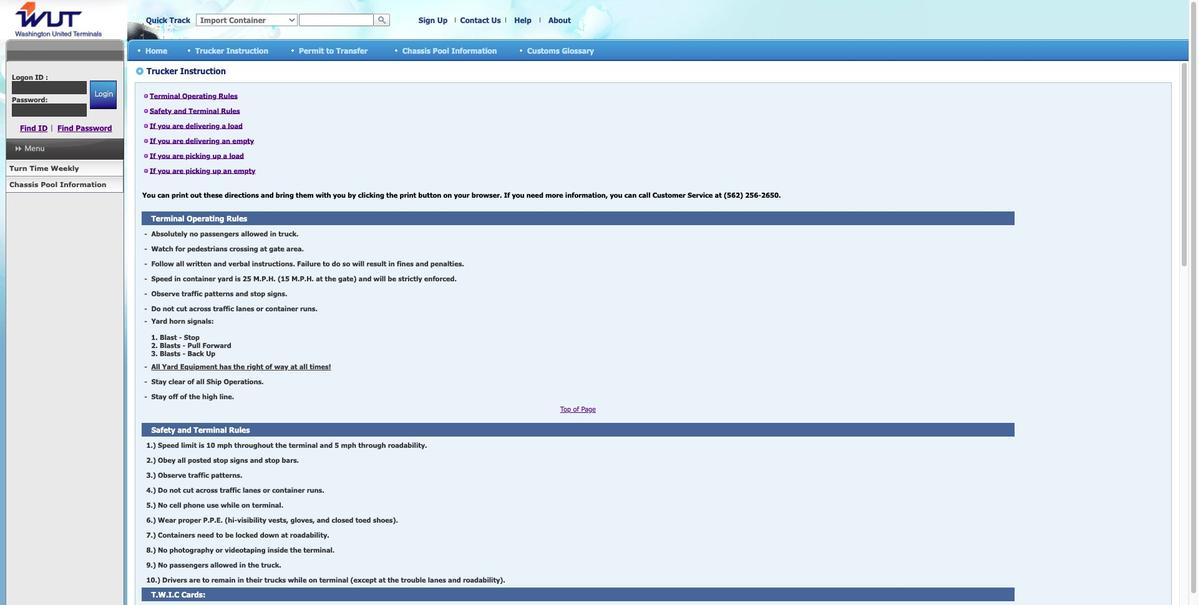 Task type: locate. For each thing, give the bounding box(es) containing it.
permit
[[299, 46, 324, 55]]

0 vertical spatial chassis pool information
[[402, 46, 497, 55]]

id down password:
[[38, 124, 48, 132]]

1 vertical spatial chassis
[[9, 180, 38, 188]]

pool
[[433, 46, 449, 55], [41, 180, 58, 188]]

pool down up
[[433, 46, 449, 55]]

find down password:
[[20, 124, 36, 132]]

password:
[[12, 95, 48, 104]]

None text field
[[299, 14, 374, 26], [12, 81, 87, 94], [299, 14, 374, 26], [12, 81, 87, 94]]

id left : in the left of the page
[[35, 73, 44, 81]]

chassis
[[402, 46, 431, 55], [9, 180, 38, 188]]

about
[[549, 16, 571, 24]]

find left password
[[57, 124, 74, 132]]

1 horizontal spatial chassis pool information
[[402, 46, 497, 55]]

1 vertical spatial information
[[60, 180, 106, 188]]

contact us
[[460, 16, 501, 24]]

trucker instruction
[[195, 46, 268, 55]]

find
[[20, 124, 36, 132], [57, 124, 74, 132]]

1 horizontal spatial find
[[57, 124, 74, 132]]

chassis pool information
[[402, 46, 497, 55], [9, 180, 106, 188]]

1 horizontal spatial information
[[451, 46, 497, 55]]

2 find from the left
[[57, 124, 74, 132]]

chassis down sign
[[402, 46, 431, 55]]

permit to transfer
[[299, 46, 368, 55]]

turn
[[9, 164, 27, 172]]

:
[[46, 73, 48, 81]]

contact
[[460, 16, 489, 24]]

1 find from the left
[[20, 124, 36, 132]]

information
[[451, 46, 497, 55], [60, 180, 106, 188]]

1 horizontal spatial pool
[[433, 46, 449, 55]]

chassis down turn
[[9, 180, 38, 188]]

contact us link
[[460, 16, 501, 24]]

0 horizontal spatial find
[[20, 124, 36, 132]]

id
[[35, 73, 44, 81], [38, 124, 48, 132]]

chassis pool information down up
[[402, 46, 497, 55]]

information down contact
[[451, 46, 497, 55]]

chassis pool information down turn time weekly link
[[9, 180, 106, 188]]

None password field
[[12, 104, 87, 117]]

0 vertical spatial id
[[35, 73, 44, 81]]

time
[[30, 164, 48, 172]]

logon id :
[[12, 73, 48, 81]]

0 horizontal spatial information
[[60, 180, 106, 188]]

1 vertical spatial chassis pool information
[[9, 180, 106, 188]]

find id link
[[20, 124, 48, 132]]

track
[[169, 16, 190, 24]]

information down weekly
[[60, 180, 106, 188]]

0 vertical spatial chassis
[[402, 46, 431, 55]]

quick track
[[146, 16, 190, 24]]

weekly
[[51, 164, 79, 172]]

transfer
[[336, 46, 368, 55]]

turn time weekly
[[9, 164, 79, 172]]

1 horizontal spatial chassis
[[402, 46, 431, 55]]

1 vertical spatial id
[[38, 124, 48, 132]]

password
[[76, 124, 112, 132]]

trucker
[[195, 46, 224, 55]]

customs glossary
[[527, 46, 594, 55]]

to
[[326, 46, 334, 55]]

1 vertical spatial pool
[[41, 180, 58, 188]]

0 horizontal spatial chassis
[[9, 180, 38, 188]]

pool down turn time weekly
[[41, 180, 58, 188]]

0 vertical spatial pool
[[433, 46, 449, 55]]

instruction
[[226, 46, 268, 55]]



Task type: describe. For each thing, give the bounding box(es) containing it.
logon
[[12, 73, 33, 81]]

find for find password
[[57, 124, 74, 132]]

0 horizontal spatial chassis pool information
[[9, 180, 106, 188]]

glossary
[[562, 46, 594, 55]]

help
[[514, 16, 532, 24]]

help link
[[514, 16, 532, 24]]

0 vertical spatial information
[[451, 46, 497, 55]]

id for find
[[38, 124, 48, 132]]

id for logon
[[35, 73, 44, 81]]

find password
[[57, 124, 112, 132]]

turn time weekly link
[[6, 160, 124, 177]]

customs
[[527, 46, 560, 55]]

up
[[437, 16, 448, 24]]

sign up link
[[419, 16, 448, 24]]

chassis pool information link
[[6, 177, 124, 193]]

find password link
[[57, 124, 112, 132]]

quick
[[146, 16, 167, 24]]

login image
[[90, 80, 116, 109]]

0 horizontal spatial pool
[[41, 180, 58, 188]]

sign
[[419, 16, 435, 24]]

us
[[491, 16, 501, 24]]

find for find id
[[20, 124, 36, 132]]

sign up
[[419, 16, 448, 24]]

home
[[145, 46, 167, 55]]

about link
[[549, 16, 571, 24]]

find id
[[20, 124, 48, 132]]



Task type: vqa. For each thing, say whether or not it's contained in the screenshot.
Quick
yes



